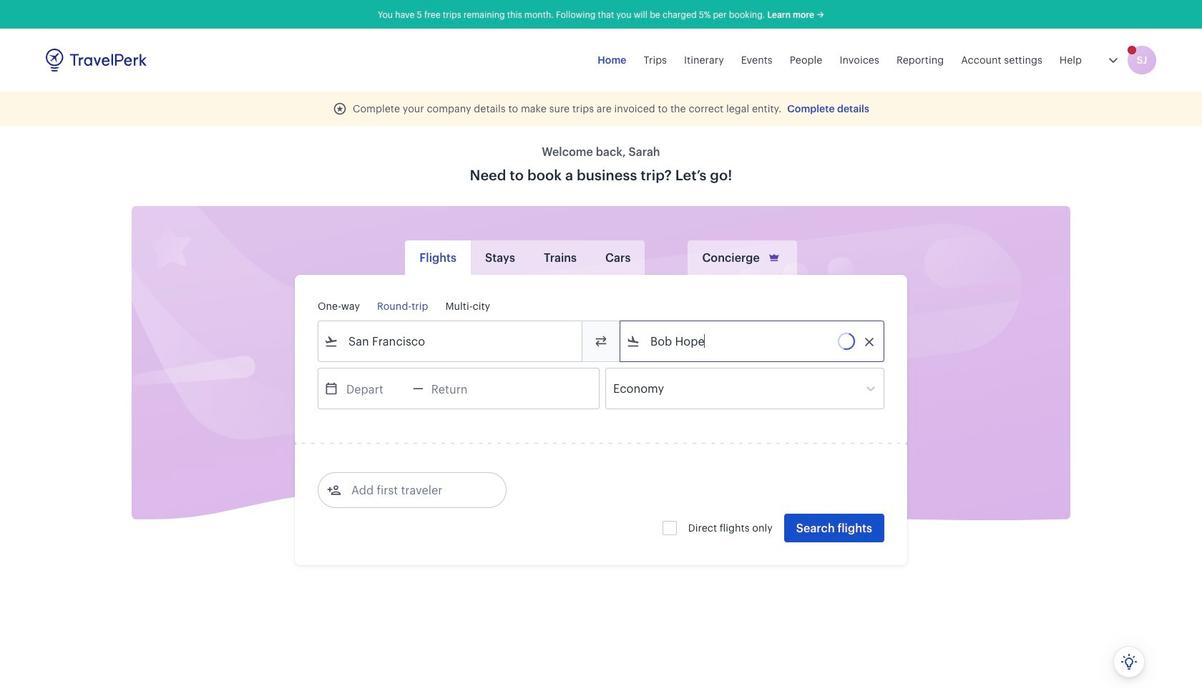 Task type: vqa. For each thing, say whether or not it's contained in the screenshot.
"Add first traveler" search field
yes



Task type: locate. For each thing, give the bounding box(es) containing it.
From search field
[[339, 330, 563, 353]]

Add first traveler search field
[[341, 479, 490, 502]]

Depart text field
[[339, 369, 413, 409]]



Task type: describe. For each thing, give the bounding box(es) containing it.
To search field
[[641, 330, 866, 353]]

Return text field
[[424, 369, 498, 409]]



